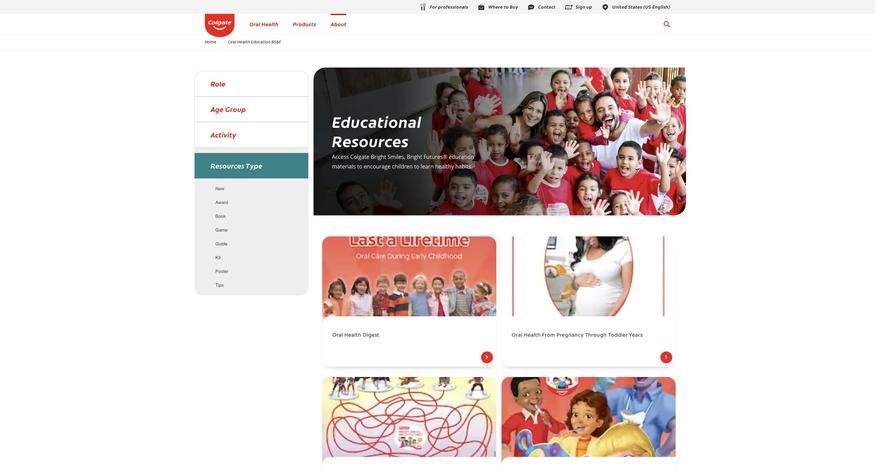 Task type: locate. For each thing, give the bounding box(es) containing it.
bright up encourage
[[371, 153, 387, 161]]

colgate® logo image
[[205, 14, 235, 37]]

children smiling at bsbf colgate event in brazil image
[[314, 68, 687, 216]]

tips
[[216, 283, 224, 288]]

where to buy icon image
[[478, 3, 486, 11]]

kit
[[216, 255, 221, 261]]

health inside oral health from pregnancy through toddler years link
[[524, 334, 541, 339]]

health left education
[[237, 39, 250, 45]]

resources inside dropdown button
[[211, 161, 245, 171]]

colgate
[[351, 153, 370, 161]]

health inside oral health digest link
[[345, 334, 362, 339]]

bright
[[371, 153, 387, 161], [407, 153, 423, 161]]

0 horizontal spatial to
[[357, 163, 363, 171]]

location icon image
[[602, 3, 610, 11]]

oral for oral health digest
[[333, 334, 343, 339]]

new
[[216, 186, 225, 192]]

1 horizontal spatial resources
[[332, 130, 409, 152]]

to
[[357, 163, 363, 171], [414, 163, 420, 171]]

health for oral health digest
[[345, 334, 362, 339]]

oral left digest
[[333, 334, 343, 339]]

health left digest
[[345, 334, 362, 339]]

0 vertical spatial resources
[[332, 130, 409, 152]]

oral health digest link
[[322, 317, 497, 367]]

to down colgate
[[357, 163, 363, 171]]

health left 'from'
[[524, 334, 541, 339]]

game
[[216, 228, 228, 233]]

sign up icon image
[[565, 3, 573, 11]]

resources type
[[211, 161, 263, 171]]

poster
[[216, 269, 229, 274]]

role button
[[195, 77, 308, 91]]

resources up colgate
[[332, 130, 409, 152]]

oral up oral health education bsbf link
[[250, 20, 261, 28]]

products
[[293, 20, 317, 28]]

1 horizontal spatial bright
[[407, 153, 423, 161]]

filters search field
[[195, 148, 308, 296]]

book
[[216, 214, 226, 219]]

oral
[[250, 20, 261, 28], [228, 39, 237, 45], [333, 334, 343, 339], [512, 334, 523, 339]]

resources up new
[[211, 161, 245, 171]]

activity button
[[195, 128, 308, 142]]

age
[[211, 105, 224, 114]]

health for oral health from pregnancy through toddler years
[[524, 334, 541, 339]]

1 horizontal spatial to
[[414, 163, 420, 171]]

0 horizontal spatial bright
[[371, 153, 387, 161]]

0 horizontal spatial resources
[[211, 161, 245, 171]]

oral health from pregnancy through toddler years
[[512, 334, 643, 339]]

Book checkbox
[[202, 211, 301, 222]]

oral left 'from'
[[512, 334, 523, 339]]

Award checkbox
[[202, 184, 301, 195]]

Award checkbox
[[202, 197, 301, 209]]

filters search field
[[195, 71, 308, 97]]

contact icon image
[[528, 3, 536, 11]]

oral health education bsbf link
[[224, 39, 286, 45]]

bright up children at top left
[[407, 153, 423, 161]]

Tips checkbox
[[202, 280, 301, 291]]

None search field
[[664, 17, 671, 31]]

health up bsbf
[[262, 20, 279, 28]]

2 to from the left
[[414, 163, 420, 171]]

oral for oral health education bsbf
[[228, 39, 237, 45]]

education
[[251, 39, 271, 45]]

resources
[[332, 130, 409, 152], [211, 161, 245, 171]]

health
[[262, 20, 279, 28], [237, 39, 250, 45], [345, 334, 362, 339], [524, 334, 541, 339]]

oral health
[[250, 20, 279, 28]]

encourage
[[364, 163, 391, 171]]

to left learn
[[414, 163, 420, 171]]

1 vertical spatial resources
[[211, 161, 245, 171]]

oral down colgate® logo on the top of the page
[[228, 39, 237, 45]]

pregnancy
[[557, 334, 584, 339]]

about
[[331, 20, 347, 28]]



Task type: describe. For each thing, give the bounding box(es) containing it.
habits.
[[456, 163, 473, 171]]

filters search field
[[195, 97, 308, 122]]

oral health digest
[[333, 334, 380, 339]]

Kit checkbox
[[202, 253, 301, 264]]

oral health button
[[250, 20, 279, 28]]

1 bright from the left
[[371, 153, 387, 161]]

guide
[[216, 242, 228, 247]]

age group button
[[195, 103, 308, 116]]

activity
[[211, 130, 236, 139]]

age group
[[211, 105, 246, 114]]

about button
[[331, 20, 347, 28]]

toddler
[[609, 334, 628, 339]]

oral for oral health from pregnancy through toddler years
[[512, 334, 523, 339]]

1 to from the left
[[357, 163, 363, 171]]

oral for oral health
[[250, 20, 261, 28]]

filters search field
[[195, 122, 308, 148]]

smiles,
[[388, 153, 406, 161]]

bsbf
[[272, 39, 282, 45]]

materials
[[332, 163, 356, 171]]

Game checkbox
[[202, 225, 301, 236]]

oral health from pregnancy through toddler years link
[[502, 317, 676, 367]]

2 bright from the left
[[407, 153, 423, 161]]

role
[[211, 79, 226, 88]]

home
[[205, 39, 217, 45]]

oral health education bsbf
[[228, 39, 282, 45]]

educational resources access colgate bright smiles, bright futures® education materials to encourage children to learn healthy habits.
[[332, 111, 475, 171]]

health for oral health education bsbf
[[237, 39, 250, 45]]

award
[[216, 200, 228, 205]]

healthy
[[436, 163, 454, 171]]

access
[[332, 153, 349, 161]]

for professionals icon image
[[419, 3, 427, 12]]

education
[[449, 153, 475, 161]]

years
[[630, 334, 643, 339]]

type
[[246, 161, 263, 171]]

group
[[225, 105, 246, 114]]

futures®
[[424, 153, 448, 161]]

through
[[585, 334, 607, 339]]

Poster checkbox
[[202, 267, 301, 278]]

children
[[392, 163, 413, 171]]

resources inside educational resources access colgate bright smiles, bright futures® education materials to encourage children to learn healthy habits.
[[332, 130, 409, 152]]

learn
[[421, 163, 434, 171]]

from
[[543, 334, 556, 339]]

resources type button
[[195, 153, 308, 179]]

digest
[[363, 334, 380, 339]]

health for oral health
[[262, 20, 279, 28]]

Guide checkbox
[[202, 239, 301, 250]]

products button
[[293, 20, 317, 28]]

educational
[[332, 111, 422, 132]]

home link
[[200, 39, 221, 45]]



Task type: vqa. For each thing, say whether or not it's contained in the screenshot.
the Toothbrushes link at left
no



